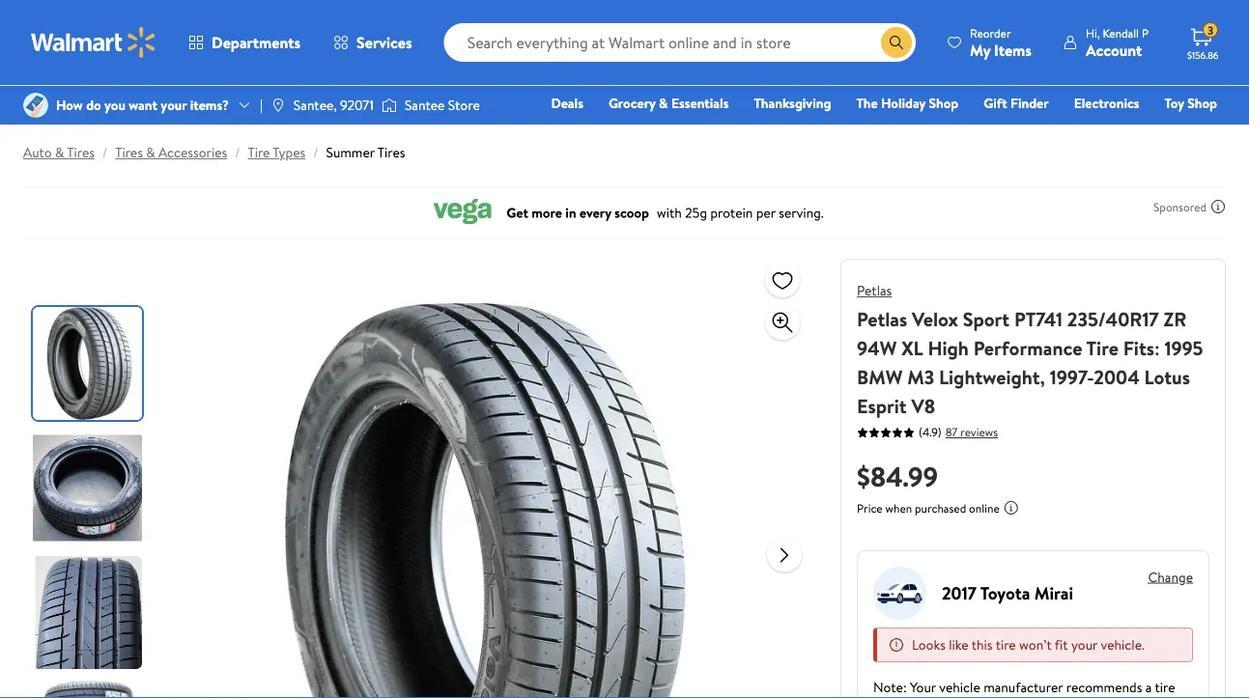 Task type: locate. For each thing, give the bounding box(es) containing it.
the
[[856, 94, 878, 113]]

do
[[86, 96, 101, 114]]

departments
[[212, 32, 301, 53]]

/
[[102, 143, 107, 162], [235, 143, 240, 162], [313, 143, 318, 162]]

petlas velox sport pt741 235/40r17 zr 94w xl high performance tire fits: 1995 bmw m3 lightweight, 1997-2004 lotus esprit v8 - image 2 of 8 image
[[33, 432, 146, 545]]

purchased
[[915, 500, 966, 517]]

/ right "auto & tires" link
[[102, 143, 107, 162]]

87
[[946, 424, 958, 441]]

0 vertical spatial tire
[[248, 143, 270, 162]]

1 horizontal spatial /
[[235, 143, 240, 162]]

toy shop link
[[1156, 93, 1226, 114]]

1 horizontal spatial tire
[[1086, 334, 1119, 361]]

1 horizontal spatial shop
[[1188, 94, 1217, 113]]

tire right this
[[996, 636, 1016, 655]]

your
[[910, 678, 936, 697]]

how
[[56, 96, 83, 114]]

next media item image
[[773, 543, 796, 567]]

0 horizontal spatial  image
[[23, 93, 48, 118]]

search icon image
[[889, 35, 904, 50]]

petlas velox sport pt741 235/40r17 zr 94w xl high performance tire fits: 1995 bmw m3 lightweight, 1997-2004 lotus esprit v8 - image 1 of 8 image
[[33, 307, 146, 420]]

Walmart Site-Wide search field
[[444, 23, 916, 62]]

2 horizontal spatial &
[[659, 94, 668, 113]]

auto
[[23, 143, 52, 162]]

note:
[[873, 678, 907, 697]]

your right fit
[[1071, 636, 1098, 655]]

your
[[161, 96, 187, 114], [1071, 636, 1098, 655]]

/ right types in the left top of the page
[[313, 143, 318, 162]]

price when purchased online
[[857, 500, 1000, 517]]

holiday
[[881, 94, 926, 113]]

0 horizontal spatial shop
[[929, 94, 959, 113]]

petlas up 94w
[[857, 281, 892, 300]]

deals link
[[542, 93, 592, 114]]

manufacturer
[[984, 678, 1063, 697]]

2 / from the left
[[235, 143, 240, 162]]

& right grocery
[[659, 94, 668, 113]]

electronics link
[[1065, 93, 1148, 114]]

tires right the summer
[[378, 143, 405, 162]]

1 vertical spatial your
[[1071, 636, 1098, 655]]

0 vertical spatial petlas
[[857, 281, 892, 300]]

vehicle.
[[1101, 636, 1145, 655]]

recommends
[[1066, 678, 1142, 697]]

registry link
[[986, 120, 1053, 141]]

when
[[885, 500, 912, 517]]

tires right "auto"
[[67, 143, 95, 162]]

1 vertical spatial tire
[[1155, 678, 1175, 697]]

2 petlas from the top
[[857, 305, 907, 332]]

reviews
[[960, 424, 998, 441]]

electronics
[[1074, 94, 1140, 113]]

petlas
[[857, 281, 892, 300], [857, 305, 907, 332]]

tire inside alert
[[996, 636, 1016, 655]]

1 horizontal spatial your
[[1071, 636, 1098, 655]]

$156.86
[[1187, 48, 1219, 61]]

1 horizontal spatial tire
[[1155, 678, 1175, 697]]

tires
[[67, 143, 95, 162], [115, 143, 143, 162], [378, 143, 405, 162]]

size
[[873, 697, 895, 698]]

petlas velox sport pt741 235/40r17 zr 94w xl high performance tire fits: 1995 bmw m3 lightweight, 1997-2004 lotus esprit v8 - image 3 of 8 image
[[33, 556, 146, 670]]

0 horizontal spatial &
[[55, 143, 64, 162]]

/ left tire types link
[[235, 143, 240, 162]]

 image right |
[[270, 98, 286, 113]]

grocery
[[609, 94, 656, 113]]

0 vertical spatial your
[[161, 96, 187, 114]]

fit
[[1055, 636, 1068, 655]]

tire inside petlas petlas velox sport pt741 235/40r17 zr 94w xl high performance tire fits: 1995 bmw m3 lightweight, 1997-2004 lotus esprit v8
[[1086, 334, 1119, 361]]

grocery & essentials link
[[600, 93, 738, 114]]

2 horizontal spatial  image
[[382, 96, 397, 115]]

 image for how do you want your items?
[[23, 93, 48, 118]]

& left accessories
[[146, 143, 155, 162]]

toy shop home
[[864, 94, 1217, 140]]

types
[[273, 143, 306, 162]]

gift finder
[[984, 94, 1049, 113]]

2 horizontal spatial /
[[313, 143, 318, 162]]

lightweight,
[[939, 363, 1045, 390]]

0 horizontal spatial tires
[[67, 143, 95, 162]]

tire inside note: your vehicle manufacturer recommends a tire size of 215/55r17.
[[1155, 678, 1175, 697]]

pt741
[[1014, 305, 1063, 332]]

shop
[[929, 94, 959, 113], [1188, 94, 1217, 113]]

1 horizontal spatial &
[[146, 143, 155, 162]]

1 horizontal spatial tires
[[115, 143, 143, 162]]

p
[[1142, 25, 1149, 41]]

essentials
[[671, 94, 729, 113]]

santee
[[405, 96, 445, 114]]

note: your vehicle manufacturer recommends a tire size of 215/55r17.
[[873, 678, 1175, 698]]

(4.9)
[[919, 424, 942, 441]]

deals
[[551, 94, 583, 113]]

mirai
[[1035, 582, 1073, 606]]

2 horizontal spatial tires
[[378, 143, 405, 162]]

gift finder link
[[975, 93, 1058, 114]]

petlas velox sport pt741 235/40r17 zr 94w xl high performance tire fits: 1995 bmw m3 lightweight, 1997-2004 lotus esprit v8 image
[[217, 259, 752, 698]]

walmart+ link
[[1151, 120, 1226, 141]]

0 vertical spatial tire
[[996, 636, 1016, 655]]

1 shop from the left
[[929, 94, 959, 113]]

hi,
[[1086, 25, 1100, 41]]

tires down how do you want your items? at the left top of the page
[[115, 143, 143, 162]]

tire right a
[[1155, 678, 1175, 697]]

0 horizontal spatial tire
[[996, 636, 1016, 655]]

 image right the 92071 on the top of page
[[382, 96, 397, 115]]

reorder
[[970, 25, 1011, 41]]

legal information image
[[1003, 500, 1019, 516]]

&
[[659, 94, 668, 113], [55, 143, 64, 162], [146, 143, 155, 162]]

tire down 235/40r17
[[1086, 334, 1119, 361]]

shop up fashion link
[[929, 94, 959, 113]]

petlas down petlas link
[[857, 305, 907, 332]]

2 shop from the left
[[1188, 94, 1217, 113]]

account
[[1086, 39, 1142, 60]]

235/40r17
[[1067, 305, 1159, 332]]

tires & accessories link
[[115, 143, 227, 162]]

1 tires from the left
[[67, 143, 95, 162]]

1 horizontal spatial  image
[[270, 98, 286, 113]]

2017 toyota mirai
[[942, 582, 1073, 606]]

my
[[970, 39, 990, 60]]

1 vertical spatial petlas
[[857, 305, 907, 332]]

 image left how
[[23, 93, 48, 118]]

shop inside toy shop home
[[1188, 94, 1217, 113]]

0 horizontal spatial /
[[102, 143, 107, 162]]

tire left types in the left top of the page
[[248, 143, 270, 162]]

fashion link
[[916, 120, 978, 141]]

& right "auto"
[[55, 143, 64, 162]]

fits:
[[1123, 334, 1160, 361]]

2 tires from the left
[[115, 143, 143, 162]]

 image
[[23, 93, 48, 118], [382, 96, 397, 115], [270, 98, 286, 113]]

1 vertical spatial tire
[[1086, 334, 1119, 361]]

thanksgiving
[[754, 94, 831, 113]]

shop right toy
[[1188, 94, 1217, 113]]

lotus
[[1144, 363, 1190, 390]]

your right want
[[161, 96, 187, 114]]

tire
[[996, 636, 1016, 655], [1155, 678, 1175, 697]]



Task type: describe. For each thing, give the bounding box(es) containing it.
2004
[[1094, 363, 1140, 390]]

santee,
[[294, 96, 337, 114]]

santee store
[[405, 96, 480, 114]]

zoom image modal image
[[771, 311, 794, 334]]

store
[[448, 96, 480, 114]]

your inside alert
[[1071, 636, 1098, 655]]

reorder my items
[[970, 25, 1032, 60]]

add to favorites list, petlas velox sport pt741 235/40r17 zr 94w xl high performance tire fits: 1995 bmw m3 lightweight, 1997-2004 lotus esprit v8 image
[[771, 268, 794, 292]]

vehicle
[[939, 678, 980, 697]]

Search search field
[[444, 23, 916, 62]]

toy
[[1165, 94, 1184, 113]]

change
[[1148, 568, 1193, 586]]

3 tires from the left
[[378, 143, 405, 162]]

|
[[260, 96, 263, 114]]

zr
[[1164, 305, 1187, 332]]

3
[[1208, 22, 1214, 38]]

one
[[1069, 121, 1098, 140]]

looks
[[912, 636, 946, 655]]

won't
[[1019, 636, 1052, 655]]

home link
[[856, 120, 908, 141]]

you
[[104, 96, 126, 114]]

(4.9) 87 reviews
[[919, 424, 998, 441]]

1 petlas from the top
[[857, 281, 892, 300]]

high
[[928, 334, 969, 361]]

bmw
[[857, 363, 903, 390]]

esprit
[[857, 392, 907, 419]]

& for tires
[[55, 143, 64, 162]]

car,truck,van image
[[873, 567, 926, 620]]

services button
[[317, 19, 429, 66]]

home
[[864, 121, 900, 140]]

 image for santee, 92071
[[270, 98, 286, 113]]

 image for santee store
[[382, 96, 397, 115]]

auto & tires link
[[23, 143, 95, 162]]

1 / from the left
[[102, 143, 107, 162]]

looks like this tire won't fit your vehicle. alert
[[873, 628, 1193, 663]]

87 reviews link
[[942, 424, 998, 441]]

the holiday shop link
[[848, 93, 967, 114]]

auto & tires / tires & accessories / tire types / summer tires
[[23, 143, 405, 162]]

petlas velox sport pt741 235/40r17 zr 94w xl high performance tire fits: 1995 bmw m3 lightweight, 1997-2004 lotus esprit v8 - image 4 of 8 image
[[33, 681, 146, 698]]

want
[[129, 96, 157, 114]]

how do you want your items?
[[56, 96, 229, 114]]

1997-
[[1050, 363, 1094, 390]]

summer tires link
[[326, 143, 405, 162]]

toyota
[[980, 582, 1030, 606]]

like
[[949, 636, 969, 655]]

xl
[[902, 334, 923, 361]]

92071
[[340, 96, 374, 114]]

ad disclaimer and feedback for skylinedisplayad image
[[1211, 199, 1226, 214]]

sport
[[963, 305, 1010, 332]]

items
[[994, 39, 1032, 60]]

petlas petlas velox sport pt741 235/40r17 zr 94w xl high performance tire fits: 1995 bmw m3 lightweight, 1997-2004 lotus esprit v8
[[857, 281, 1203, 419]]

the holiday shop
[[856, 94, 959, 113]]

94w
[[857, 334, 897, 361]]

online
[[969, 500, 1000, 517]]

hi, kendall p account
[[1086, 25, 1149, 60]]

215/55r17.
[[914, 697, 974, 698]]

debit
[[1101, 121, 1135, 140]]

v8
[[911, 392, 935, 419]]

santee, 92071
[[294, 96, 374, 114]]

walmart+
[[1160, 121, 1217, 140]]

thanksgiving link
[[745, 93, 840, 114]]

this
[[972, 636, 993, 655]]

one debit link
[[1061, 120, 1143, 141]]

& for essentials
[[659, 94, 668, 113]]

one debit
[[1069, 121, 1135, 140]]

departments button
[[172, 19, 317, 66]]

looks like this tire won't fit your vehicle.
[[912, 636, 1145, 655]]

performance
[[973, 334, 1082, 361]]

$84.99
[[857, 457, 938, 495]]

change button
[[1133, 567, 1193, 587]]

summer
[[326, 143, 375, 162]]

gift
[[984, 94, 1007, 113]]

petlas link
[[857, 281, 892, 300]]

error element
[[873, 628, 1193, 663]]

registry
[[995, 121, 1044, 140]]

of
[[898, 697, 910, 698]]

a
[[1146, 678, 1152, 697]]

3 / from the left
[[313, 143, 318, 162]]

fashion
[[925, 121, 970, 140]]

items?
[[190, 96, 229, 114]]

services
[[357, 32, 412, 53]]

0 horizontal spatial your
[[161, 96, 187, 114]]

accessories
[[158, 143, 227, 162]]

finder
[[1011, 94, 1049, 113]]

walmart image
[[31, 27, 157, 58]]

kendall
[[1103, 25, 1139, 41]]

price
[[857, 500, 883, 517]]

sponsored
[[1154, 199, 1207, 215]]

tire types link
[[248, 143, 306, 162]]

0 horizontal spatial tire
[[248, 143, 270, 162]]



Task type: vqa. For each thing, say whether or not it's contained in the screenshot.
Petlas Velox Sport PT741 235/40R17 ZR 94W XL High Performance Tire Fits: 1995 BMW M3 Lightweight, 1997-2004 Lotus Esprit V8 - image 2 of 8
yes



